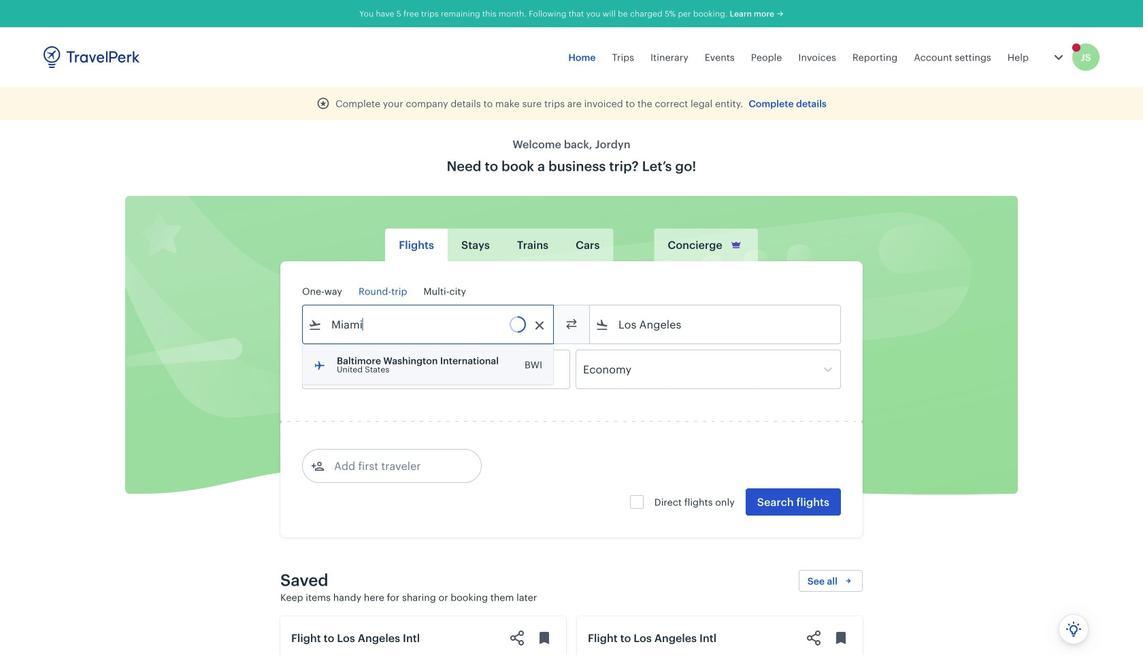 Task type: locate. For each thing, give the bounding box(es) containing it.
Add first traveler search field
[[325, 456, 466, 477]]

From search field
[[322, 314, 536, 336]]

To search field
[[609, 314, 823, 336]]



Task type: vqa. For each thing, say whether or not it's contained in the screenshot.
ADD FIRST TRAVELER SEARCH BOX
yes



Task type: describe. For each thing, give the bounding box(es) containing it.
Depart text field
[[322, 351, 393, 389]]

Return text field
[[403, 351, 474, 389]]



